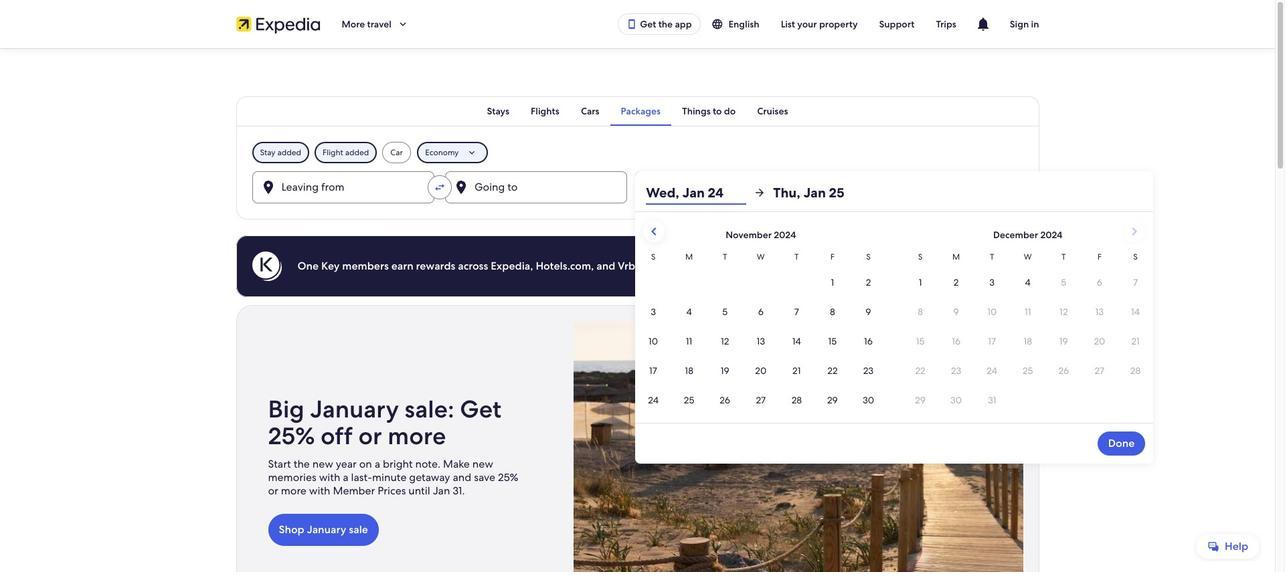 Task type: vqa. For each thing, say whether or not it's contained in the screenshot.
rightmost 2024
yes



Task type: locate. For each thing, give the bounding box(es) containing it.
swap origin and destination values image
[[434, 181, 446, 194]]

wed,
[[646, 184, 680, 202]]

t down the december
[[990, 252, 995, 262]]

0 horizontal spatial get
[[460, 394, 502, 425]]

0 horizontal spatial and
[[453, 471, 472, 485]]

24 left -
[[685, 185, 697, 200]]

1 f from the left
[[831, 252, 835, 262]]

with left member
[[309, 484, 330, 498]]

1 horizontal spatial and
[[597, 259, 616, 273]]

2 2024 from the left
[[1041, 229, 1063, 241]]

tab list containing stays
[[236, 96, 1040, 126]]

1 s from the left
[[651, 252, 656, 262]]

and inside the big january sale: get 25% off or more start the new year on a bright note. make new memories with a last-minute getaway and save 25% or more with member prices until jan 31.
[[453, 471, 472, 485]]

2 added from the left
[[345, 147, 369, 158]]

to
[[713, 105, 722, 117]]

and left vrbo
[[597, 259, 616, 273]]

get right download the app button image
[[640, 18, 656, 30]]

one key members earn rewards across expedia, hotels.com, and vrbo
[[298, 259, 642, 273]]

2024 for november 2024
[[774, 229, 796, 241]]

1 horizontal spatial new
[[473, 457, 493, 471]]

tab list
[[236, 96, 1040, 126]]

1 horizontal spatial a
[[375, 457, 380, 471]]

1 vertical spatial 25%
[[498, 471, 519, 485]]

t down november 2024
[[795, 252, 799, 262]]

25 right thu,
[[829, 184, 845, 202]]

f for december 2024
[[1098, 252, 1102, 262]]

0 vertical spatial get
[[640, 18, 656, 30]]

1 horizontal spatial 2024
[[1041, 229, 1063, 241]]

prices
[[378, 484, 406, 498]]

31.
[[453, 484, 465, 498]]

added for flight added
[[345, 147, 369, 158]]

the inside the big january sale: get 25% off or more start the new year on a bright note. make new memories with a last-minute getaway and save 25% or more with member prices until jan 31.
[[294, 457, 310, 471]]

big january sale: get 25% off or more main content
[[0, 48, 1276, 572]]

added
[[277, 147, 301, 158], [345, 147, 369, 158]]

0 horizontal spatial f
[[831, 252, 835, 262]]

jan 24 - jan 25
[[665, 185, 739, 200]]

cruises link
[[747, 96, 799, 126]]

member
[[333, 484, 375, 498]]

2 new from the left
[[473, 457, 493, 471]]

new left year
[[313, 457, 333, 471]]

0 horizontal spatial more
[[281, 484, 307, 498]]

added right stay
[[277, 147, 301, 158]]

thu, jan 25 button
[[774, 181, 874, 205]]

0 horizontal spatial 24
[[685, 185, 697, 200]]

january up year
[[310, 394, 399, 425]]

f
[[831, 252, 835, 262], [1098, 252, 1102, 262]]

or down the start
[[268, 484, 278, 498]]

previous month image
[[646, 224, 662, 240]]

25
[[829, 184, 845, 202], [727, 185, 739, 200]]

1 w from the left
[[757, 252, 765, 262]]

note.
[[415, 457, 441, 471]]

1 m from the left
[[686, 252, 693, 262]]

w down december 2024
[[1024, 252, 1032, 262]]

t
[[723, 252, 727, 262], [795, 252, 799, 262], [990, 252, 995, 262], [1062, 252, 1066, 262]]

2024 right the december
[[1041, 229, 1063, 241]]

and left save
[[453, 471, 472, 485]]

get the app link
[[618, 13, 701, 35]]

3 t from the left
[[990, 252, 995, 262]]

2 t from the left
[[795, 252, 799, 262]]

0 horizontal spatial added
[[277, 147, 301, 158]]

1 2024 from the left
[[774, 229, 796, 241]]

january inside the big january sale: get 25% off or more start the new year on a bright note. make new memories with a last-minute getaway and save 25% or more with member prices until jan 31.
[[310, 394, 399, 425]]

a right on
[[375, 457, 380, 471]]

a left last-
[[343, 471, 349, 485]]

sign in
[[1010, 18, 1040, 30]]

thu,
[[774, 184, 801, 202]]

0 horizontal spatial the
[[294, 457, 310, 471]]

1 horizontal spatial get
[[640, 18, 656, 30]]

1 horizontal spatial more
[[388, 421, 446, 452]]

wed, jan 24 button
[[646, 181, 747, 205]]

list your property link
[[770, 12, 869, 36]]

1 new from the left
[[313, 457, 333, 471]]

more
[[388, 421, 446, 452], [281, 484, 307, 498]]

jan
[[683, 184, 705, 202], [804, 184, 826, 202], [665, 185, 682, 200], [707, 185, 724, 200], [433, 484, 450, 498]]

get right sale:
[[460, 394, 502, 425]]

packages link
[[610, 96, 672, 126]]

flight
[[323, 147, 343, 158]]

1 horizontal spatial w
[[1024, 252, 1032, 262]]

more travel button
[[331, 12, 420, 36]]

1 horizontal spatial f
[[1098, 252, 1102, 262]]

24 right -
[[708, 184, 724, 202]]

memories
[[268, 471, 317, 485]]

new right make
[[473, 457, 493, 471]]

or
[[359, 421, 382, 452], [268, 484, 278, 498]]

0 horizontal spatial 25
[[727, 185, 739, 200]]

1 horizontal spatial or
[[359, 421, 382, 452]]

in
[[1032, 18, 1040, 30]]

economy button
[[417, 142, 488, 163]]

key
[[321, 259, 340, 273]]

2 m from the left
[[953, 252, 960, 262]]

t down december 2024
[[1062, 252, 1066, 262]]

25% right save
[[498, 471, 519, 485]]

get inside the big january sale: get 25% off or more start the new year on a bright note. make new memories with a last-minute getaway and save 25% or more with member prices until jan 31.
[[460, 394, 502, 425]]

0 horizontal spatial w
[[757, 252, 765, 262]]

get
[[640, 18, 656, 30], [460, 394, 502, 425]]

2024 right november on the right top
[[774, 229, 796, 241]]

things
[[682, 105, 711, 117]]

0 vertical spatial or
[[359, 421, 382, 452]]

packages
[[621, 105, 661, 117]]

or up on
[[359, 421, 382, 452]]

0 horizontal spatial m
[[686, 252, 693, 262]]

trips
[[936, 18, 957, 30]]

save
[[474, 471, 496, 485]]

1 horizontal spatial m
[[953, 252, 960, 262]]

more
[[342, 18, 365, 30]]

more down the start
[[281, 484, 307, 498]]

1 added from the left
[[277, 147, 301, 158]]

25%
[[268, 421, 315, 452], [498, 471, 519, 485]]

january left sale
[[307, 523, 346, 537]]

download the app button image
[[627, 19, 638, 29]]

1 horizontal spatial the
[[659, 18, 673, 30]]

1 horizontal spatial 25%
[[498, 471, 519, 485]]

getaway
[[409, 471, 450, 485]]

f for november 2024
[[831, 252, 835, 262]]

25% up the start
[[268, 421, 315, 452]]

0 horizontal spatial 2024
[[774, 229, 796, 241]]

added right "flight"
[[345, 147, 369, 158]]

new
[[313, 457, 333, 471], [473, 457, 493, 471]]

w down november 2024
[[757, 252, 765, 262]]

3 s from the left
[[919, 252, 923, 262]]

m
[[686, 252, 693, 262], [953, 252, 960, 262]]

1 vertical spatial the
[[294, 457, 310, 471]]

0 horizontal spatial or
[[268, 484, 278, 498]]

1 vertical spatial or
[[268, 484, 278, 498]]

0 vertical spatial january
[[310, 394, 399, 425]]

2024
[[774, 229, 796, 241], [1041, 229, 1063, 241]]

1 vertical spatial get
[[460, 394, 502, 425]]

0 horizontal spatial a
[[343, 471, 349, 485]]

your
[[798, 18, 817, 30]]

1 vertical spatial january
[[307, 523, 346, 537]]

25 right -
[[727, 185, 739, 200]]

1 vertical spatial and
[[453, 471, 472, 485]]

english button
[[701, 12, 770, 36]]

members
[[342, 259, 389, 273]]

flights link
[[520, 96, 570, 126]]

24
[[708, 184, 724, 202], [685, 185, 697, 200]]

1 vertical spatial more
[[281, 484, 307, 498]]

-
[[700, 185, 704, 200]]

the left app
[[659, 18, 673, 30]]

2 f from the left
[[1098, 252, 1102, 262]]

1 horizontal spatial added
[[345, 147, 369, 158]]

until
[[409, 484, 430, 498]]

january
[[310, 394, 399, 425], [307, 523, 346, 537]]

the right the start
[[294, 457, 310, 471]]

things to do link
[[672, 96, 747, 126]]

0 vertical spatial 25%
[[268, 421, 315, 452]]

big january sale: get 25% off or more start the new year on a bright note. make new memories with a last-minute getaway and save 25% or more with member prices until jan 31.
[[268, 394, 519, 498]]

with
[[319, 471, 340, 485], [309, 484, 330, 498]]

vrbo
[[618, 259, 642, 273]]

stays
[[487, 105, 510, 117]]

2 w from the left
[[1024, 252, 1032, 262]]

4 s from the left
[[1134, 252, 1138, 262]]

big
[[268, 394, 304, 425]]

more up note.
[[388, 421, 446, 452]]

done button
[[1098, 432, 1146, 456]]

0 horizontal spatial 25%
[[268, 421, 315, 452]]

the
[[659, 18, 673, 30], [294, 457, 310, 471]]

0 vertical spatial more
[[388, 421, 446, 452]]

january for shop
[[307, 523, 346, 537]]

0 horizontal spatial new
[[313, 457, 333, 471]]

rewards
[[416, 259, 456, 273]]

t down november on the right top
[[723, 252, 727, 262]]

and
[[597, 259, 616, 273], [453, 471, 472, 485]]



Task type: describe. For each thing, give the bounding box(es) containing it.
sign in button
[[1000, 12, 1050, 36]]

with left last-
[[319, 471, 340, 485]]

expedia logo image
[[236, 15, 320, 33]]

m for december 2024
[[953, 252, 960, 262]]

hotels.com,
[[536, 259, 594, 273]]

jan inside the big january sale: get 25% off or more start the new year on a bright note. make new memories with a last-minute getaway and save 25% or more with member prices until jan 31.
[[433, 484, 450, 498]]

done
[[1109, 437, 1135, 451]]

on
[[359, 457, 372, 471]]

jan inside wed, jan 24 button
[[683, 184, 705, 202]]

1 horizontal spatial 24
[[708, 184, 724, 202]]

last-
[[351, 471, 372, 485]]

list your property
[[781, 18, 858, 30]]

support
[[880, 18, 915, 30]]

cars link
[[570, 96, 610, 126]]

economy
[[425, 147, 459, 158]]

2024 for december 2024
[[1041, 229, 1063, 241]]

trips link
[[926, 12, 967, 36]]

minute
[[372, 471, 407, 485]]

december
[[994, 229, 1039, 241]]

shop january sale link
[[268, 514, 379, 546]]

property
[[820, 18, 858, 30]]

cruises
[[757, 105, 788, 117]]

jan inside the "thu, jan 25" button
[[804, 184, 826, 202]]

car
[[391, 147, 403, 158]]

sign
[[1010, 18, 1029, 30]]

thu, jan 25
[[774, 184, 845, 202]]

more travel
[[342, 18, 392, 30]]

english
[[729, 18, 760, 30]]

stay
[[260, 147, 276, 158]]

tab list inside big january sale: get 25% off or more main content
[[236, 96, 1040, 126]]

trailing image
[[397, 18, 409, 30]]

things to do
[[682, 105, 736, 117]]

year
[[336, 457, 357, 471]]

get the app
[[640, 18, 692, 30]]

flights
[[531, 105, 560, 117]]

bright
[[383, 457, 413, 471]]

shop
[[279, 523, 304, 537]]

support link
[[869, 12, 926, 36]]

make
[[443, 457, 470, 471]]

cars
[[581, 105, 600, 117]]

added for stay added
[[277, 147, 301, 158]]

1 t from the left
[[723, 252, 727, 262]]

next month image
[[1127, 224, 1143, 240]]

list
[[781, 18, 795, 30]]

wed, jan 24
[[646, 184, 724, 202]]

stays link
[[476, 96, 520, 126]]

w for december
[[1024, 252, 1032, 262]]

december 2024
[[994, 229, 1063, 241]]

0 vertical spatial the
[[659, 18, 673, 30]]

1 horizontal spatial 25
[[829, 184, 845, 202]]

app
[[675, 18, 692, 30]]

start
[[268, 457, 291, 471]]

flight added
[[323, 147, 369, 158]]

november 2024
[[726, 229, 796, 241]]

november
[[726, 229, 772, 241]]

w for november
[[757, 252, 765, 262]]

sale
[[349, 523, 368, 537]]

sale:
[[405, 394, 454, 425]]

4 t from the left
[[1062, 252, 1066, 262]]

travel
[[367, 18, 392, 30]]

communication center icon image
[[975, 16, 991, 32]]

earn
[[391, 259, 414, 273]]

off
[[321, 421, 353, 452]]

one
[[298, 259, 319, 273]]

2 s from the left
[[867, 252, 871, 262]]

small image
[[711, 18, 729, 30]]

do
[[724, 105, 736, 117]]

m for november 2024
[[686, 252, 693, 262]]

across
[[458, 259, 488, 273]]

shop january sale
[[279, 523, 368, 537]]

expedia,
[[491, 259, 533, 273]]

jan 24 - jan 25 button
[[636, 171, 787, 204]]

january for big
[[310, 394, 399, 425]]

stay added
[[260, 147, 301, 158]]

0 vertical spatial and
[[597, 259, 616, 273]]



